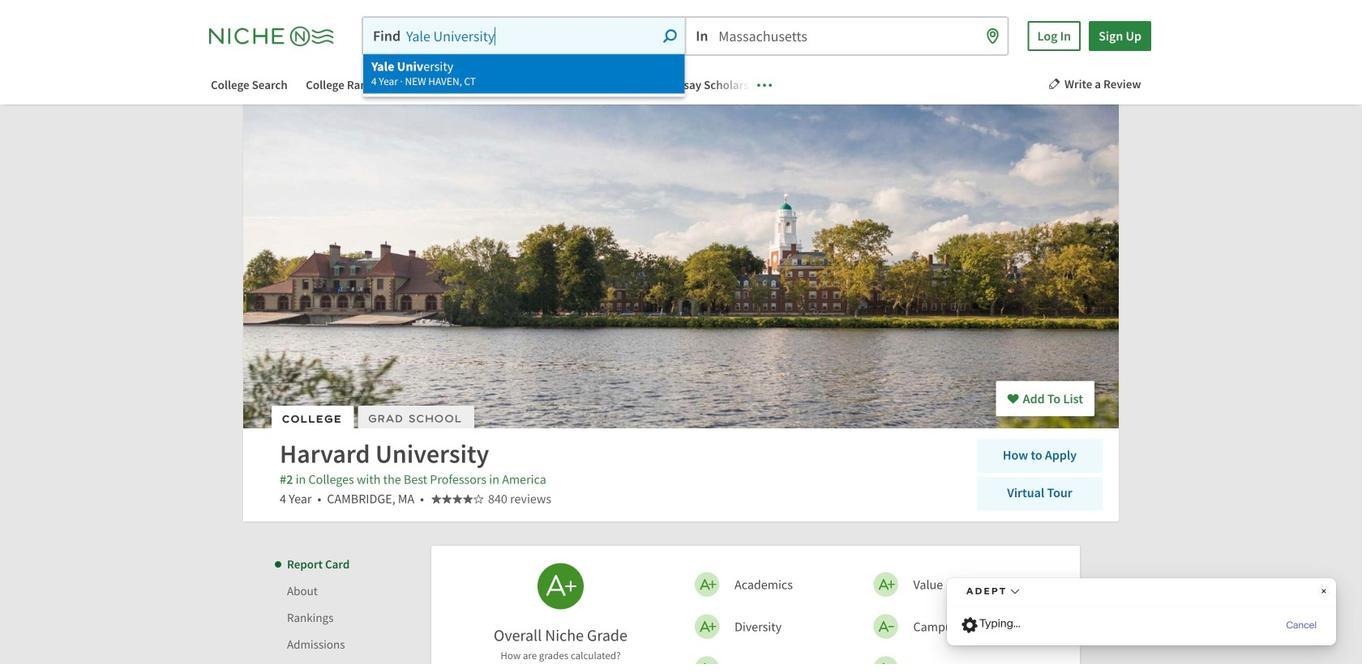 Task type: describe. For each thing, give the bounding box(es) containing it.
banner links element
[[195, 75, 778, 96]]

report card element
[[282, 546, 1080, 665]]

pencil image
[[1048, 78, 1061, 90]]

a college or university ... text field
[[363, 18, 685, 54]]

Massachusetts text field
[[686, 18, 1007, 54]]

niche home image
[[209, 22, 347, 50]]



Task type: locate. For each thing, give the bounding box(es) containing it.
meatball image
[[757, 77, 772, 92]]

profile header image
[[243, 105, 1119, 429]]



Task type: vqa. For each thing, say whether or not it's contained in the screenshot.
THE 'REPORT CARD' element
yes



